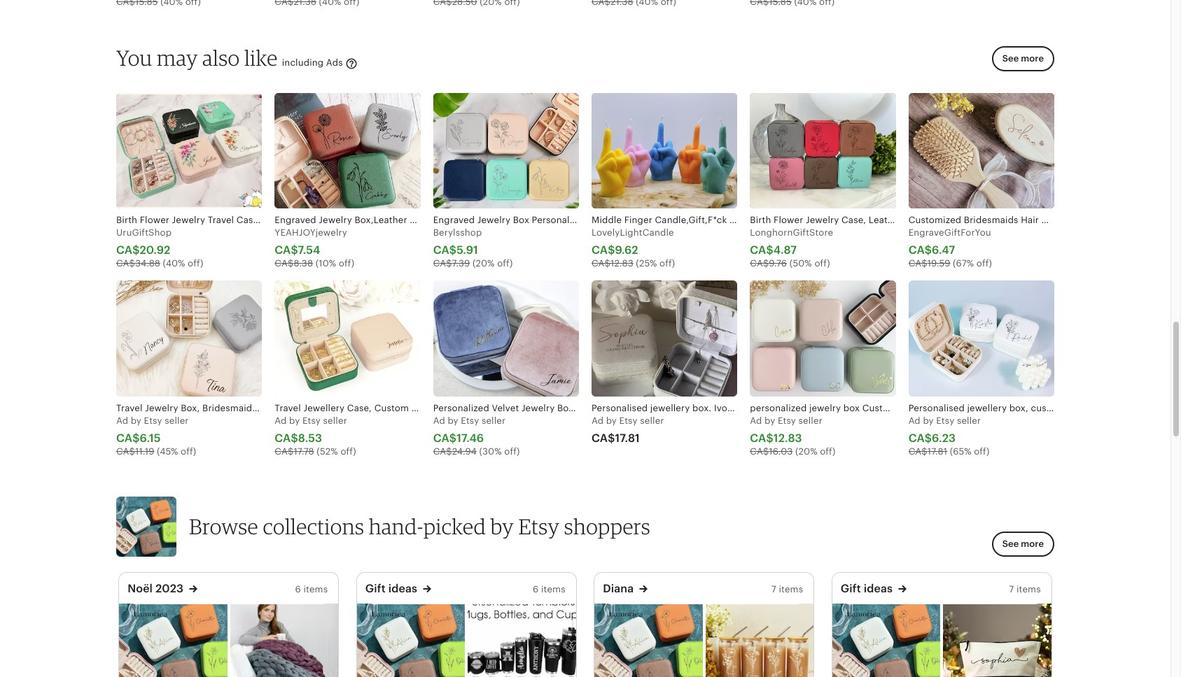 Task type: locate. For each thing, give the bounding box(es) containing it.
2 6 from the left
[[533, 585, 539, 595]]

6 up chunky knit blanket, knit blanket, giant throw, arm knitting, chunky yarn, merino wool, thick yarn, home decor, boho, mother's day gift image
[[295, 585, 301, 595]]

items up custom name cup with birth flower,birth month iced coffee cup,custom name tumbler,bridesmaid gifts idea,holiday gift,christmas gifts for her image
[[779, 585, 804, 595]]

collections
[[263, 514, 364, 540]]

y inside a d b y etsy seller ca$ 17.46 ca$ 24.94 (30% off)
[[454, 416, 459, 426]]

7 items up custom name cup with birth flower,birth month iced coffee cup,custom name tumbler,bridesmaid gifts idea,holiday gift,christmas gifts for her image
[[772, 585, 804, 595]]

8.53
[[298, 432, 322, 445]]

seller inside a d b y etsy seller ca$ 6.15 ca$ 11.19 (45% off)
[[165, 416, 189, 426]]

5 b from the left
[[765, 416, 771, 426]]

off) right (10%
[[339, 259, 355, 269]]

engravegiftforyou
[[909, 228, 992, 238]]

more
[[1021, 54, 1044, 64], [1021, 539, 1044, 549]]

a for 6.23
[[909, 416, 915, 426]]

1 horizontal spatial (20%
[[796, 447, 818, 457]]

items up chunky knit blanket, knit blanket, giant throw, arm knitting, chunky yarn, merino wool, thick yarn, home decor, boho, mother's day gift image
[[304, 585, 328, 595]]

items up personalized custom engraved tumblers, insulated coffee cup, travel mug, stainless steel tumbler, monogram tumbler, cru cups, customized cup image
[[541, 585, 566, 595]]

picked
[[424, 514, 486, 540]]

0 vertical spatial see more
[[1003, 54, 1044, 64]]

b
[[131, 416, 137, 426], [289, 416, 295, 426], [448, 416, 454, 426], [606, 416, 612, 426], [765, 416, 771, 426], [923, 416, 929, 426]]

more for the see more link associated with browse collections hand-picked by etsy shoppers
[[1021, 539, 1044, 549]]

off) right (30%
[[504, 447, 520, 457]]

1 vertical spatial 12.83
[[774, 432, 802, 445]]

b for 17.81
[[606, 416, 612, 426]]

3 engraved birth flower jewellery box, travel jewelry box, birthday gift, bridal party gifts, bridesmaid gifts, gift for her image from the left
[[595, 604, 703, 678]]

off) right (45%
[[181, 447, 196, 457]]

items for personalized custom engraved tumblers, insulated coffee cup, travel mug, stainless steel tumbler, monogram tumbler, cru cups, customized cup image
[[541, 585, 566, 595]]

1 ideas from the left
[[389, 583, 418, 596]]

off) right (65%
[[974, 447, 990, 457]]

1 7 items from the left
[[772, 585, 804, 595]]

(40%
[[163, 259, 185, 269]]

seller inside a d b y etsy seller ca$ 12.83 ca$ 16.03 (20% off)
[[799, 416, 823, 426]]

4 engraved birth flower jewellery box, travel jewelry box, birthday gift, bridal party gifts, bridesmaid gifts, gift for her image from the left
[[833, 604, 941, 678]]

3 items from the left
[[779, 585, 804, 595]]

1 horizontal spatial 7 items
[[1009, 585, 1041, 595]]

6 items up personalized custom engraved tumblers, insulated coffee cup, travel mug, stainless steel tumbler, monogram tumbler, cru cups, customized cup image
[[533, 585, 566, 595]]

1 items from the left
[[304, 585, 328, 595]]

ads
[[326, 58, 343, 68]]

4 seller from the left
[[640, 416, 664, 426]]

17.78
[[294, 447, 314, 457]]

(20% inside berylsshop ca$ 5.91 ca$ 7.39 (20% off)
[[473, 259, 495, 269]]

ideas for 6
[[389, 583, 418, 596]]

17.81
[[615, 432, 640, 445], [928, 447, 948, 457]]

12.83 up '16.03'
[[774, 432, 802, 445]]

d inside a d b y etsy seller ca$ 12.83 ca$ 16.03 (20% off)
[[756, 416, 762, 426]]

off) right '16.03'
[[820, 447, 836, 457]]

1 6 items from the left
[[295, 585, 328, 595]]

a inside a d b y etsy seller ca$ 6.15 ca$ 11.19 (45% off)
[[116, 416, 123, 426]]

1 see more from the top
[[1003, 54, 1044, 64]]

1 engraved birth flower jewellery box, travel jewelry box, birthday gift, bridal party gifts, bridesmaid gifts, gift for her image from the left
[[119, 604, 227, 678]]

1 7 from the left
[[772, 585, 777, 595]]

7.54
[[298, 244, 320, 257]]

2 b from the left
[[289, 416, 295, 426]]

off) inside engravegiftforyou ca$ 6.47 ca$ 19.59 (67% off)
[[977, 259, 993, 269]]

off) right the 7.39
[[497, 259, 513, 269]]

6 items
[[295, 585, 328, 595], [533, 585, 566, 595]]

1 y from the left
[[136, 416, 141, 426]]

y inside a d b y etsy seller ca$ 8.53 ca$ 17.78 (52% off)
[[295, 416, 300, 426]]

seller inside a d b y etsy seller ca$ 6.23 ca$ 17.81 (65% off)
[[957, 416, 981, 426]]

1 horizontal spatial 12.83
[[774, 432, 802, 445]]

17.81 inside 'a d b y etsy seller ca$ 17.81'
[[615, 432, 640, 445]]

1 vertical spatial (20%
[[796, 447, 818, 457]]

6 for noël 2023
[[295, 585, 301, 595]]

2 see more from the top
[[1003, 539, 1044, 549]]

2 ideas from the left
[[864, 583, 893, 596]]

6 b from the left
[[923, 416, 929, 426]]

(52%
[[317, 447, 338, 457]]

a inside a d b y etsy seller ca$ 6.23 ca$ 17.81 (65% off)
[[909, 416, 915, 426]]

0 vertical spatial see
[[1003, 54, 1019, 64]]

d inside a d b y etsy seller ca$ 6.23 ca$ 17.81 (65% off)
[[915, 416, 921, 426]]

urugiftshop
[[116, 228, 172, 238]]

b inside a d b y etsy seller ca$ 6.23 ca$ 17.81 (65% off)
[[923, 416, 929, 426]]

7 up personalized christmas gifts for women christmas gifts for coworkers (female) coworker gift for her bulk christmas gifts colleague gift xmas image on the right bottom of the page
[[1009, 585, 1014, 595]]

9.62
[[615, 244, 639, 257]]

1 horizontal spatial gift
[[841, 583, 861, 596]]

etsy for 6.23
[[937, 416, 955, 426]]

etsy inside a d b y etsy seller ca$ 12.83 ca$ 16.03 (20% off)
[[778, 416, 796, 426]]

see more for the see more link associated with browse collections hand-picked by etsy shoppers
[[1003, 539, 1044, 549]]

d
[[122, 416, 128, 426], [281, 416, 287, 426], [439, 416, 445, 426], [598, 416, 604, 426], [756, 416, 762, 426], [915, 416, 921, 426]]

1 b from the left
[[131, 416, 137, 426]]

6.23
[[932, 432, 956, 445]]

see more inside button
[[1003, 54, 1044, 64]]

browse collections hand-picked by etsy shoppers
[[189, 514, 651, 540]]

off) right (50%
[[815, 259, 830, 269]]

noël
[[128, 583, 153, 596]]

(20%
[[473, 259, 495, 269], [796, 447, 818, 457]]

7 up custom name cup with birth flower,birth month iced coffee cup,custom name tumbler,bridesmaid gifts idea,holiday gift,christmas gifts for her image
[[772, 585, 777, 595]]

a for 12.83
[[750, 416, 757, 426]]

1 gift ideas from the left
[[365, 583, 418, 596]]

b inside a d b y etsy seller ca$ 8.53 ca$ 17.78 (52% off)
[[289, 416, 295, 426]]

4 items from the left
[[1017, 585, 1041, 595]]

seller inside a d b y etsy seller ca$ 8.53 ca$ 17.78 (52% off)
[[323, 416, 347, 426]]

like
[[244, 45, 278, 71]]

items
[[304, 585, 328, 595], [541, 585, 566, 595], [779, 585, 804, 595], [1017, 585, 1041, 595]]

0 vertical spatial more
[[1021, 54, 1044, 64]]

4 b from the left
[[606, 416, 612, 426]]

hand-
[[369, 514, 424, 540]]

2 a from the left
[[275, 416, 281, 426]]

0 horizontal spatial 17.81
[[615, 432, 640, 445]]

0 horizontal spatial 6 items
[[295, 585, 328, 595]]

ideas
[[389, 583, 418, 596], [864, 583, 893, 596]]

1 d from the left
[[122, 416, 128, 426]]

17.81 inside a d b y etsy seller ca$ 6.23 ca$ 17.81 (65% off)
[[928, 447, 948, 457]]

birth flower jewelry case, leather jewelry travel case,bridesmaid proposal gift,bridal party gift,birth flower jewelry case image
[[750, 93, 896, 209]]

engraved birth flower jewellery box, travel jewelry box, birthday gift, bridal party gifts, bridesmaid gifts, gift for her image for personalized custom engraved tumblers, insulated coffee cup, travel mug, stainless steel tumbler, monogram tumbler, cru cups, customized cup image
[[357, 604, 465, 678]]

3 seller from the left
[[482, 416, 506, 426]]

34.88
[[135, 259, 160, 269]]

engraved birth flower jewellery box, travel jewelry box, birthday gift, bridal party gifts, bridesmaid gifts, gift for her image
[[119, 604, 227, 678], [357, 604, 465, 678], [595, 604, 703, 678], [833, 604, 941, 678]]

7 items
[[772, 585, 804, 595], [1009, 585, 1041, 595]]

see inside button
[[1003, 54, 1019, 64]]

1 horizontal spatial gift ideas
[[841, 583, 893, 596]]

items for chunky knit blanket, knit blanket, giant throw, arm knitting, chunky yarn, merino wool, thick yarn, home decor, boho, mother's day gift image
[[304, 585, 328, 595]]

off) right (67%
[[977, 259, 993, 269]]

more inside see more button
[[1021, 54, 1044, 64]]

y
[[136, 416, 141, 426], [295, 416, 300, 426], [454, 416, 459, 426], [612, 416, 617, 426], [771, 416, 776, 426], [929, 416, 934, 426]]

items for custom name cup with birth flower,birth month iced coffee cup,custom name tumbler,bridesmaid gifts idea,holiday gift,christmas gifts for her image
[[779, 585, 804, 595]]

5 seller from the left
[[799, 416, 823, 426]]

1 vertical spatial see more link
[[992, 532, 1055, 557]]

travel jewelry box, bridesmaid gifts, leather jewelry box, personalized gifts for women, bridesmaid jewelry box,birthday gifts for her image
[[116, 281, 262, 397]]

(25%
[[636, 259, 657, 269]]

items for personalized christmas gifts for women christmas gifts for coworkers (female) coworker gift for her bulk christmas gifts colleague gift xmas image on the right bottom of the page
[[1017, 585, 1041, 595]]

0 vertical spatial (20%
[[473, 259, 495, 269]]

d inside a d b y etsy seller ca$ 17.46 ca$ 24.94 (30% off)
[[439, 416, 445, 426]]

12.83 down "9.62"
[[611, 259, 634, 269]]

etsy inside a d b y etsy seller ca$ 8.53 ca$ 17.78 (52% off)
[[303, 416, 321, 426]]

y inside a d b y etsy seller ca$ 6.23 ca$ 17.81 (65% off)
[[929, 416, 934, 426]]

a inside a d b y etsy seller ca$ 8.53 ca$ 17.78 (52% off)
[[275, 416, 281, 426]]

yeahjoyjewelry
[[275, 228, 347, 238]]

also
[[202, 45, 240, 71]]

a for 17.46
[[433, 416, 440, 426]]

d inside a d b y etsy seller ca$ 6.15 ca$ 11.19 (45% off)
[[122, 416, 128, 426]]

d inside 'a d b y etsy seller ca$ 17.81'
[[598, 416, 604, 426]]

4 a from the left
[[592, 416, 598, 426]]

gift for 6
[[365, 583, 386, 596]]

0 horizontal spatial 12.83
[[611, 259, 634, 269]]

d inside a d b y etsy seller ca$ 8.53 ca$ 17.78 (52% off)
[[281, 416, 287, 426]]

b inside a d b y etsy seller ca$ 12.83 ca$ 16.03 (20% off)
[[765, 416, 771, 426]]

1 see from the top
[[1003, 54, 1019, 64]]

1 horizontal spatial 7
[[1009, 585, 1014, 595]]

0 horizontal spatial ideas
[[389, 583, 418, 596]]

2 items from the left
[[541, 585, 566, 595]]

1 vertical spatial see
[[1003, 539, 1019, 549]]

off)
[[188, 259, 203, 269], [339, 259, 355, 269], [497, 259, 513, 269], [660, 259, 675, 269], [815, 259, 830, 269], [977, 259, 993, 269], [181, 447, 196, 457], [341, 447, 356, 457], [504, 447, 520, 457], [820, 447, 836, 457], [974, 447, 990, 457]]

etsy inside 'a d b y etsy seller ca$ 17.81'
[[620, 416, 638, 426]]

5 a from the left
[[750, 416, 757, 426]]

you may also like including ads
[[116, 45, 346, 71]]

0 horizontal spatial gift
[[365, 583, 386, 596]]

6 d from the left
[[915, 416, 921, 426]]

b inside a d b y etsy seller ca$ 6.15 ca$ 11.19 (45% off)
[[131, 416, 137, 426]]

7 for gift ideas
[[1009, 585, 1014, 595]]

gift
[[365, 583, 386, 596], [841, 583, 861, 596]]

ca$
[[116, 244, 140, 257], [275, 244, 298, 257], [433, 244, 457, 257], [592, 244, 615, 257], [750, 244, 774, 257], [909, 244, 932, 257], [116, 259, 135, 269], [275, 259, 294, 269], [433, 259, 452, 269], [592, 259, 611, 269], [750, 259, 769, 269], [909, 259, 928, 269], [116, 432, 140, 445], [275, 432, 298, 445], [433, 432, 457, 445], [592, 432, 615, 445], [750, 432, 774, 445], [909, 432, 932, 445], [116, 447, 135, 457], [275, 447, 294, 457], [433, 447, 452, 457], [750, 447, 769, 457], [909, 447, 928, 457]]

(20% down 5.91
[[473, 259, 495, 269]]

travel jewellery case, custom christmas gift for niece -  engraved jewelry organizer kit, best personalized gift for her - birthday gift image
[[275, 281, 421, 397]]

1 horizontal spatial ideas
[[864, 583, 893, 596]]

b inside 'a d b y etsy seller ca$ 17.81'
[[606, 416, 612, 426]]

y inside a d b y etsy seller ca$ 6.15 ca$ 11.19 (45% off)
[[136, 416, 141, 426]]

0 vertical spatial 17.81
[[615, 432, 640, 445]]

y inside 'a d b y etsy seller ca$ 17.81'
[[612, 416, 617, 426]]

6 seller from the left
[[957, 416, 981, 426]]

1 vertical spatial 17.81
[[928, 447, 948, 457]]

6 y from the left
[[929, 416, 934, 426]]

7 items up personalized christmas gifts for women christmas gifts for coworkers (female) coworker gift for her bulk christmas gifts colleague gift xmas image on the right bottom of the page
[[1009, 585, 1041, 595]]

off) inside longhorngiftstore ca$ 4.87 ca$ 9.76 (50% off)
[[815, 259, 830, 269]]

3 a from the left
[[433, 416, 440, 426]]

seller inside 'a d b y etsy seller ca$ 17.81'
[[640, 416, 664, 426]]

12.83
[[611, 259, 634, 269], [774, 432, 802, 445]]

off) inside a d b y etsy seller ca$ 8.53 ca$ 17.78 (52% off)
[[341, 447, 356, 457]]

diana
[[603, 583, 634, 596]]

etsy
[[144, 416, 162, 426], [303, 416, 321, 426], [461, 416, 479, 426], [620, 416, 638, 426], [778, 416, 796, 426], [937, 416, 955, 426], [519, 514, 560, 540]]

d for 17.81
[[598, 416, 604, 426]]

ca$ inside 'a d b y etsy seller ca$ 17.81'
[[592, 432, 615, 445]]

(45%
[[157, 447, 178, 457]]

1 horizontal spatial 17.81
[[928, 447, 948, 457]]

7 items for diana
[[772, 585, 804, 595]]

shoppers
[[564, 514, 651, 540]]

6.47
[[932, 244, 956, 257]]

off) right (52%
[[341, 447, 356, 457]]

6 a from the left
[[909, 416, 915, 426]]

(50%
[[790, 259, 812, 269]]

longhorngiftstore ca$ 4.87 ca$ 9.76 (50% off)
[[750, 228, 834, 269]]

gift ideas
[[365, 583, 418, 596], [841, 583, 893, 596]]

1 6 from the left
[[295, 585, 301, 595]]

3 y from the left
[[454, 416, 459, 426]]

seller for 17.81
[[640, 416, 664, 426]]

see more link for including ads
[[988, 47, 1055, 80]]

off) inside a d b y etsy seller ca$ 12.83 ca$ 16.03 (20% off)
[[820, 447, 836, 457]]

24.94
[[452, 447, 477, 457]]

0 vertical spatial 12.83
[[611, 259, 634, 269]]

engraved jewelry box personalized,leather jewelry travel case,wedding gift,christmas gifts,birth flower jewelry case,gifts for her birthday image
[[433, 93, 579, 209]]

4 d from the left
[[598, 416, 604, 426]]

see more link
[[988, 47, 1055, 80], [992, 532, 1055, 557]]

see
[[1003, 54, 1019, 64], [1003, 539, 1019, 549]]

b inside a d b y etsy seller ca$ 17.46 ca$ 24.94 (30% off)
[[448, 416, 454, 426]]

a for 6.15
[[116, 416, 123, 426]]

by
[[491, 514, 514, 540]]

1 vertical spatial more
[[1021, 539, 1044, 549]]

6 for gift ideas
[[533, 585, 539, 595]]

off) right (25% in the top of the page
[[660, 259, 675, 269]]

etsy inside a d b y etsy seller ca$ 17.46 ca$ 24.94 (30% off)
[[461, 416, 479, 426]]

0 horizontal spatial (20%
[[473, 259, 495, 269]]

personalized velvet jewelry box girls jewelry box velvet surface jewelry box jewelry case, travel jewelry box with name, bridesmaid proposal image
[[433, 281, 579, 397]]

items up personalized christmas gifts for women christmas gifts for coworkers (female) coworker gift for her bulk christmas gifts colleague gift xmas image on the right bottom of the page
[[1017, 585, 1041, 595]]

customized bridesmaids hair comb, bridesmaid gifts, name engraved girls comb, personalized bridesmaids gift comb image
[[909, 93, 1055, 209]]

1 gift from the left
[[365, 583, 386, 596]]

6 items up chunky knit blanket, knit blanket, giant throw, arm knitting, chunky yarn, merino wool, thick yarn, home decor, boho, mother's day gift image
[[295, 585, 328, 595]]

engraved birth flower jewellery box, travel jewelry box, birthday gift, bridal party gifts, bridesmaid gifts, gift for her image for custom name cup with birth flower,birth month iced coffee cup,custom name tumbler,bridesmaid gifts idea,holiday gift,christmas gifts for her image
[[595, 604, 703, 678]]

3 b from the left
[[448, 416, 454, 426]]

2 engraved birth flower jewellery box, travel jewelry box, birthday gift, bridal party gifts, bridesmaid gifts, gift for her image from the left
[[357, 604, 465, 678]]

urugiftshop ca$ 20.92 ca$ 34.88 (40% off)
[[116, 228, 203, 269]]

1 a from the left
[[116, 416, 123, 426]]

6
[[295, 585, 301, 595], [533, 585, 539, 595]]

0 horizontal spatial 7
[[772, 585, 777, 595]]

1 vertical spatial see more
[[1003, 539, 1044, 549]]

4 y from the left
[[612, 416, 617, 426]]

5 y from the left
[[771, 416, 776, 426]]

etsy for 17.81
[[620, 416, 638, 426]]

2 7 items from the left
[[1009, 585, 1041, 595]]

seller for 8.53
[[323, 416, 347, 426]]

2 7 from the left
[[1009, 585, 1014, 595]]

see more for see more button
[[1003, 54, 1044, 64]]

2 6 items from the left
[[533, 585, 566, 595]]

y inside a d b y etsy seller ca$ 12.83 ca$ 16.03 (20% off)
[[771, 416, 776, 426]]

2 d from the left
[[281, 416, 287, 426]]

d for 17.46
[[439, 416, 445, 426]]

2 gift from the left
[[841, 583, 861, 596]]

off) right (40%
[[188, 259, 203, 269]]

a inside a d b y etsy seller ca$ 17.46 ca$ 24.94 (30% off)
[[433, 416, 440, 426]]

d for 12.83
[[756, 416, 762, 426]]

off) inside berylsshop ca$ 5.91 ca$ 7.39 (20% off)
[[497, 259, 513, 269]]

3 d from the left
[[439, 416, 445, 426]]

b for 6.15
[[131, 416, 137, 426]]

0 horizontal spatial gift ideas
[[365, 583, 418, 596]]

2 see from the top
[[1003, 539, 1019, 549]]

you
[[116, 45, 152, 71]]

0 vertical spatial see more link
[[988, 47, 1055, 80]]

lovelylightcandle
[[592, 228, 674, 238]]

12.83 inside the lovelylightcandle ca$ 9.62 ca$ 12.83 (25% off)
[[611, 259, 634, 269]]

1 horizontal spatial 6 items
[[533, 585, 566, 595]]

2 seller from the left
[[323, 416, 347, 426]]

etsy for 6.15
[[144, 416, 162, 426]]

1 horizontal spatial 6
[[533, 585, 539, 595]]

4.87
[[774, 244, 797, 257]]

0 horizontal spatial 7 items
[[772, 585, 804, 595]]

a inside a d b y etsy seller ca$ 12.83 ca$ 16.03 (20% off)
[[750, 416, 757, 426]]

see more
[[1003, 54, 1044, 64], [1003, 539, 1044, 549]]

etsy inside a d b y etsy seller ca$ 6.15 ca$ 11.19 (45% off)
[[144, 416, 162, 426]]

a inside 'a d b y etsy seller ca$ 17.81'
[[592, 416, 598, 426]]

seller for 6.23
[[957, 416, 981, 426]]

(20% right '16.03'
[[796, 447, 818, 457]]

6 up personalized custom engraved tumblers, insulated coffee cup, travel mug, stainless steel tumbler, monogram tumbler, cru cups, customized cup image
[[533, 585, 539, 595]]

engraved birth flower jewellery box, travel jewelry box, birthday gift, bridal party gifts, bridesmaid gifts, gift for her image for personalized christmas gifts for women christmas gifts for coworkers (female) coworker gift for her bulk christmas gifts colleague gift xmas image on the right bottom of the page
[[833, 604, 941, 678]]

0 horizontal spatial 6
[[295, 585, 301, 595]]

see more button
[[992, 47, 1055, 72]]

a
[[116, 416, 123, 426], [275, 416, 281, 426], [433, 416, 440, 426], [592, 416, 598, 426], [750, 416, 757, 426], [909, 416, 915, 426]]

1 seller from the left
[[165, 416, 189, 426]]

2 more from the top
[[1021, 539, 1044, 549]]

a for 17.81
[[592, 416, 598, 426]]

seller
[[165, 416, 189, 426], [323, 416, 347, 426], [482, 416, 506, 426], [640, 416, 664, 426], [799, 416, 823, 426], [957, 416, 981, 426]]

20.92
[[140, 244, 171, 257]]

etsy inside a d b y etsy seller ca$ 6.23 ca$ 17.81 (65% off)
[[937, 416, 955, 426]]

custom name cup with birth flower,birth month iced coffee cup,custom name tumbler,bridesmaid gifts idea,holiday gift,christmas gifts for her image
[[706, 604, 814, 678]]

2 gift ideas from the left
[[841, 583, 893, 596]]

2 y from the left
[[295, 416, 300, 426]]

b for 8.53
[[289, 416, 295, 426]]

seller inside a d b y etsy seller ca$ 17.46 ca$ 24.94 (30% off)
[[482, 416, 506, 426]]

5 d from the left
[[756, 416, 762, 426]]

1 more from the top
[[1021, 54, 1044, 64]]

7
[[772, 585, 777, 595], [1009, 585, 1014, 595]]



Task type: vqa. For each thing, say whether or not it's contained in the screenshot.


Task type: describe. For each thing, give the bounding box(es) containing it.
chunky knit blanket, knit blanket, giant throw, arm knitting, chunky yarn, merino wool, thick yarn, home decor, boho, mother's day gift image
[[230, 604, 338, 678]]

d for 6.23
[[915, 416, 921, 426]]

y for 17.46
[[454, 416, 459, 426]]

9.76
[[769, 259, 787, 269]]

more for see more button
[[1021, 54, 1044, 64]]

b for 6.23
[[923, 416, 929, 426]]

seller for 12.83
[[799, 416, 823, 426]]

a d b y etsy seller ca$ 17.46 ca$ 24.94 (30% off)
[[433, 416, 520, 457]]

6 items for gift ideas
[[533, 585, 566, 595]]

middle finger candle,gift,f*ck you,funny gift, finger candle,handmade,vegan,soy wax,various colours,birthday,present image
[[592, 93, 738, 209]]

6 items for noël 2023
[[295, 585, 328, 595]]

b for 17.46
[[448, 416, 454, 426]]

(30%
[[479, 447, 502, 457]]

including
[[282, 58, 324, 68]]

y for 17.81
[[612, 416, 617, 426]]

personalized jewelry box custom jewelry boxes bridesmaid jewelry box travel jewelry case, custom name jewelry box image
[[750, 281, 896, 397]]

8.38
[[294, 259, 313, 269]]

12.83 inside a d b y etsy seller ca$ 12.83 ca$ 16.03 (20% off)
[[774, 432, 802, 445]]

berylsshop
[[433, 228, 482, 238]]

a d b y etsy seller ca$ 12.83 ca$ 16.03 (20% off)
[[750, 416, 836, 457]]

personalised jewellery box, custom jewellery box, mini, travel, birthday gift for her, bridesmaid,wedding,bride,minimalist gift image
[[909, 281, 1055, 397]]

may
[[157, 45, 198, 71]]

7 for diana
[[772, 585, 777, 595]]

see more link for browse collections hand-picked by etsy shoppers
[[992, 532, 1055, 557]]

(67%
[[953, 259, 974, 269]]

berylsshop ca$ 5.91 ca$ 7.39 (20% off)
[[433, 228, 513, 269]]

seller for 6.15
[[165, 416, 189, 426]]

personalised  jewellery box. ivory. travel box. mini portable jewellery box. 10cm x10cm with name of your choice image
[[592, 281, 738, 397]]

d for 8.53
[[281, 416, 287, 426]]

off) inside a d b y etsy seller ca$ 6.23 ca$ 17.81 (65% off)
[[974, 447, 990, 457]]

a d b y etsy seller ca$ 8.53 ca$ 17.78 (52% off)
[[275, 416, 356, 457]]

a d b y etsy seller ca$ 17.81
[[592, 416, 664, 445]]

browse
[[189, 514, 258, 540]]

a for 8.53
[[275, 416, 281, 426]]

y for 12.83
[[771, 416, 776, 426]]

etsy for 17.46
[[461, 416, 479, 426]]

personalized christmas gifts for women christmas gifts for coworkers (female) coworker gift for her bulk christmas gifts colleague gift xmas image
[[944, 604, 1052, 678]]

gift ideas for 6 items
[[365, 583, 418, 596]]

off) inside a d b y etsy seller ca$ 17.46 ca$ 24.94 (30% off)
[[504, 447, 520, 457]]

off) inside yeahjoyjewelry ca$ 7.54 ca$ 8.38 (10% off)
[[339, 259, 355, 269]]

off) inside a d b y etsy seller ca$ 6.15 ca$ 11.19 (45% off)
[[181, 447, 196, 457]]

19.59
[[928, 259, 951, 269]]

noël 2023
[[128, 583, 184, 596]]

d for 6.15
[[122, 416, 128, 426]]

etsy for 12.83
[[778, 416, 796, 426]]

engravegiftforyou ca$ 6.47 ca$ 19.59 (67% off)
[[909, 228, 993, 269]]

(10%
[[316, 259, 336, 269]]

a d b y etsy seller ca$ 6.23 ca$ 17.81 (65% off)
[[909, 416, 990, 457]]

6.15
[[140, 432, 161, 445]]

engraved jewelry box,leather jewelry travel case,bridesmaid proposal gift,bridal party gift,birth flower jewelry case,gifts for her birthday image
[[275, 93, 421, 209]]

y for 6.23
[[929, 416, 934, 426]]

personalized custom engraved tumblers, insulated coffee cup, travel mug, stainless steel tumbler, monogram tumbler, cru cups, customized cup image
[[468, 604, 576, 678]]

ideas for 7
[[864, 583, 893, 596]]

y for 8.53
[[295, 416, 300, 426]]

engraved birth flower jewellery box, travel jewelry box, birthday gift, bridal party gifts, bridesmaid gifts, gift for her image for chunky knit blanket, knit blanket, giant throw, arm knitting, chunky yarn, merino wool, thick yarn, home decor, boho, mother's day gift image
[[119, 604, 227, 678]]

17.46
[[457, 432, 484, 445]]

7 items for gift ideas
[[1009, 585, 1041, 595]]

longhorngiftstore
[[750, 228, 834, 238]]

5.91
[[457, 244, 478, 257]]

11.19
[[135, 447, 154, 457]]

2023
[[155, 583, 184, 596]]

16.03
[[769, 447, 793, 457]]

birth flower jewelry travel case, birth month flower gift, personalized birthday gift, leather jewelry travel case, custom jewelry case image
[[116, 93, 262, 209]]

off) inside the lovelylightcandle ca$ 9.62 ca$ 12.83 (25% off)
[[660, 259, 675, 269]]

b for 12.83
[[765, 416, 771, 426]]

a d b y etsy seller ca$ 6.15 ca$ 11.19 (45% off)
[[116, 416, 196, 457]]

gift for 7
[[841, 583, 861, 596]]

(65%
[[950, 447, 972, 457]]

seller for 17.46
[[482, 416, 506, 426]]

etsy for 8.53
[[303, 416, 321, 426]]

gift ideas for 7 items
[[841, 583, 893, 596]]

(20% inside a d b y etsy seller ca$ 12.83 ca$ 16.03 (20% off)
[[796, 447, 818, 457]]

off) inside urugiftshop ca$ 20.92 ca$ 34.88 (40% off)
[[188, 259, 203, 269]]

lovelylightcandle ca$ 9.62 ca$ 12.83 (25% off)
[[592, 228, 675, 269]]

y for 6.15
[[136, 416, 141, 426]]

7.39
[[452, 259, 470, 269]]

yeahjoyjewelry ca$ 7.54 ca$ 8.38 (10% off)
[[275, 228, 355, 269]]



